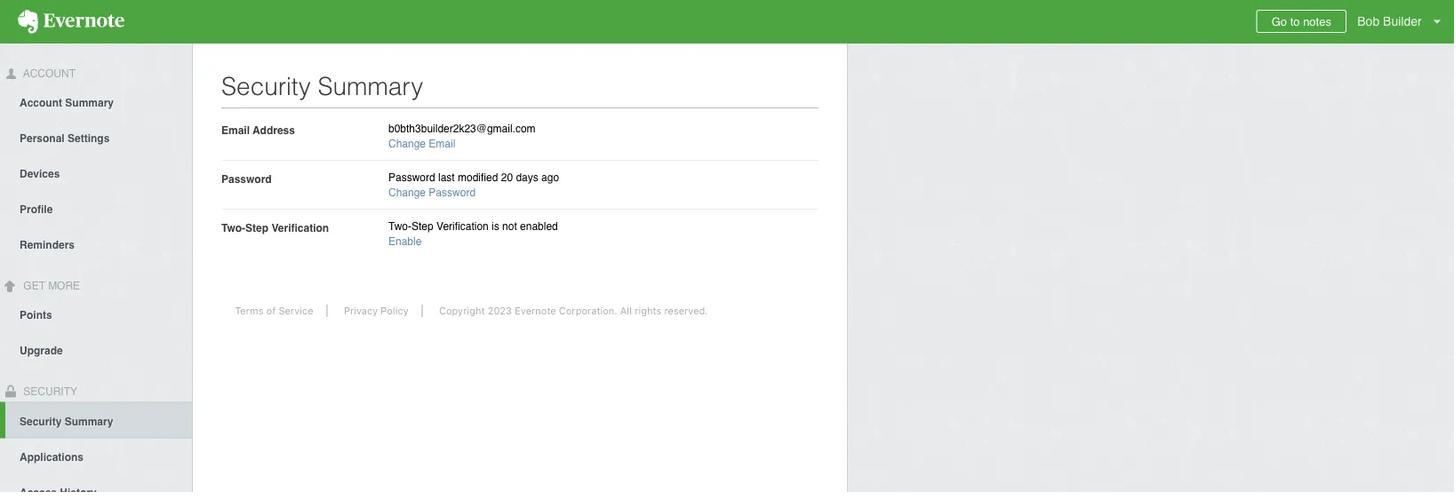 Task type: describe. For each thing, give the bounding box(es) containing it.
0 vertical spatial security summary
[[221, 72, 423, 100]]

0 horizontal spatial email
[[221, 124, 250, 136]]

b0bth3builder2k23@gmail.com change email
[[388, 123, 536, 150]]

devices link
[[0, 155, 192, 191]]

account for account
[[20, 68, 76, 80]]

1 vertical spatial security summary
[[20, 415, 113, 428]]

last
[[438, 172, 455, 184]]

terms of service link
[[222, 305, 328, 317]]

2023
[[488, 305, 512, 317]]

applications link
[[0, 439, 192, 474]]

service
[[279, 305, 313, 317]]

personal settings link
[[0, 120, 192, 155]]

address
[[253, 124, 295, 136]]

get more
[[20, 280, 80, 292]]

privacy policy link
[[331, 305, 423, 317]]

go
[[1272, 15, 1287, 28]]

privacy policy
[[344, 305, 409, 317]]

evernote image
[[0, 10, 142, 34]]

two-step verification
[[221, 222, 329, 234]]

more
[[48, 280, 80, 292]]

enable
[[388, 236, 422, 248]]

terms
[[235, 305, 264, 317]]

change inside password last modified 20 days ago change password
[[388, 187, 426, 199]]

ago
[[541, 172, 559, 184]]

change inside "b0bth3builder2k23@gmail.com change email"
[[388, 138, 426, 150]]

reminders
[[20, 239, 75, 251]]

20
[[501, 172, 513, 184]]

0 vertical spatial security
[[221, 72, 311, 100]]

account for account summary
[[20, 97, 62, 109]]

modified
[[458, 172, 498, 184]]

points link
[[0, 297, 192, 332]]

security inside security summary link
[[20, 415, 62, 428]]

go to notes
[[1272, 15, 1332, 28]]

enable link
[[388, 236, 422, 248]]

password down last
[[429, 187, 476, 199]]

account summary
[[20, 97, 114, 109]]

notes
[[1303, 15, 1332, 28]]

all
[[620, 305, 632, 317]]

b0bth3builder2k23@gmail.com
[[388, 123, 536, 135]]

to
[[1290, 15, 1300, 28]]

password for password
[[221, 173, 272, 185]]

upgrade link
[[0, 332, 192, 368]]

copyright
[[439, 305, 485, 317]]

rights
[[635, 305, 662, 317]]

copyright 2023 evernote corporation. all rights reserved.
[[439, 305, 708, 317]]

password last modified 20 days ago change password
[[388, 172, 559, 199]]

terms of service
[[235, 305, 313, 317]]

verification for two-step verification
[[272, 222, 329, 234]]



Task type: vqa. For each thing, say whether or not it's contained in the screenshot.
is
yes



Task type: locate. For each thing, give the bounding box(es) containing it.
security summary up address
[[221, 72, 423, 100]]

evernote link
[[0, 0, 142, 44]]

step up terms
[[245, 222, 269, 234]]

verification left is
[[436, 220, 489, 233]]

0 horizontal spatial security summary
[[20, 415, 113, 428]]

0 horizontal spatial step
[[245, 222, 269, 234]]

upgrade
[[20, 345, 63, 357]]

step
[[412, 220, 434, 233], [245, 222, 269, 234]]

go to notes link
[[1257, 10, 1347, 33]]

password down email address
[[221, 173, 272, 185]]

points
[[20, 309, 52, 321]]

1 vertical spatial security
[[20, 385, 77, 398]]

security down upgrade
[[20, 385, 77, 398]]

email
[[221, 124, 250, 136], [429, 138, 455, 150]]

0 horizontal spatial two-
[[221, 222, 245, 234]]

two- inside two-step verification is not enabled enable
[[388, 220, 412, 233]]

1 horizontal spatial step
[[412, 220, 434, 233]]

policy
[[381, 305, 409, 317]]

two-step verification is not enabled enable
[[388, 220, 558, 248]]

password
[[388, 172, 435, 184], [221, 173, 272, 185], [429, 187, 476, 199]]

1 vertical spatial email
[[429, 138, 455, 150]]

1 change from the top
[[388, 138, 426, 150]]

evernote
[[515, 305, 556, 317]]

0 vertical spatial account
[[20, 68, 76, 80]]

summary for account summary link
[[65, 97, 114, 109]]

password up change password link
[[388, 172, 435, 184]]

security up address
[[221, 72, 311, 100]]

1 horizontal spatial email
[[429, 138, 455, 150]]

2 change from the top
[[388, 187, 426, 199]]

summary up applications link
[[65, 415, 113, 428]]

summary
[[318, 72, 423, 100], [65, 97, 114, 109], [65, 415, 113, 428]]

personal settings
[[20, 132, 110, 145]]

1 horizontal spatial verification
[[436, 220, 489, 233]]

privacy
[[344, 305, 378, 317]]

change
[[388, 138, 426, 150], [388, 187, 426, 199]]

two- for two-step verification is not enabled enable
[[388, 220, 412, 233]]

bob builder
[[1358, 14, 1422, 28]]

two- up terms
[[221, 222, 245, 234]]

is
[[492, 220, 499, 233]]

email inside "b0bth3builder2k23@gmail.com change email"
[[429, 138, 455, 150]]

1 vertical spatial change
[[388, 187, 426, 199]]

summary up personal settings link
[[65, 97, 114, 109]]

account summary link
[[0, 84, 192, 120]]

change email link
[[388, 138, 455, 150]]

enabled
[[520, 220, 558, 233]]

step for two-step verification
[[245, 222, 269, 234]]

email address
[[221, 124, 295, 136]]

settings
[[68, 132, 110, 145]]

account up personal at the top left
[[20, 97, 62, 109]]

change up enable
[[388, 187, 426, 199]]

applications
[[20, 451, 84, 463]]

get
[[23, 280, 45, 292]]

security summary up applications
[[20, 415, 113, 428]]

0 horizontal spatial verification
[[272, 222, 329, 234]]

two- for two-step verification
[[221, 222, 245, 234]]

change up change password link
[[388, 138, 426, 150]]

security up applications
[[20, 415, 62, 428]]

profile
[[20, 203, 53, 216]]

security
[[221, 72, 311, 100], [20, 385, 77, 398], [20, 415, 62, 428]]

security summary
[[221, 72, 423, 100], [20, 415, 113, 428]]

reserved.
[[664, 305, 708, 317]]

summary for security summary link
[[65, 415, 113, 428]]

not
[[502, 220, 517, 233]]

of
[[266, 305, 276, 317]]

verification up service
[[272, 222, 329, 234]]

2 vertical spatial security
[[20, 415, 62, 428]]

days
[[516, 172, 538, 184]]

two-
[[388, 220, 412, 233], [221, 222, 245, 234]]

corporation.
[[559, 305, 618, 317]]

two- up enable
[[388, 220, 412, 233]]

security summary link
[[5, 402, 192, 439]]

verification
[[436, 220, 489, 233], [272, 222, 329, 234]]

0 vertical spatial change
[[388, 138, 426, 150]]

devices
[[20, 168, 60, 180]]

password for password last modified 20 days ago change password
[[388, 172, 435, 184]]

account
[[20, 68, 76, 80], [20, 97, 62, 109]]

personal
[[20, 132, 65, 145]]

bob
[[1358, 14, 1380, 28]]

reminders link
[[0, 227, 192, 262]]

email down 'b0bth3builder2k23@gmail.com'
[[429, 138, 455, 150]]

change password link
[[388, 187, 476, 199]]

step inside two-step verification is not enabled enable
[[412, 220, 434, 233]]

step up enable
[[412, 220, 434, 233]]

summary up change email link
[[318, 72, 423, 100]]

builder
[[1383, 14, 1422, 28]]

step for two-step verification is not enabled enable
[[412, 220, 434, 233]]

0 vertical spatial email
[[221, 124, 250, 136]]

verification inside two-step verification is not enabled enable
[[436, 220, 489, 233]]

1 vertical spatial account
[[20, 97, 62, 109]]

1 horizontal spatial security summary
[[221, 72, 423, 100]]

bob builder link
[[1353, 0, 1454, 44]]

verification for two-step verification is not enabled enable
[[436, 220, 489, 233]]

1 horizontal spatial two-
[[388, 220, 412, 233]]

account up account summary
[[20, 68, 76, 80]]

email left address
[[221, 124, 250, 136]]

profile link
[[0, 191, 192, 227]]



